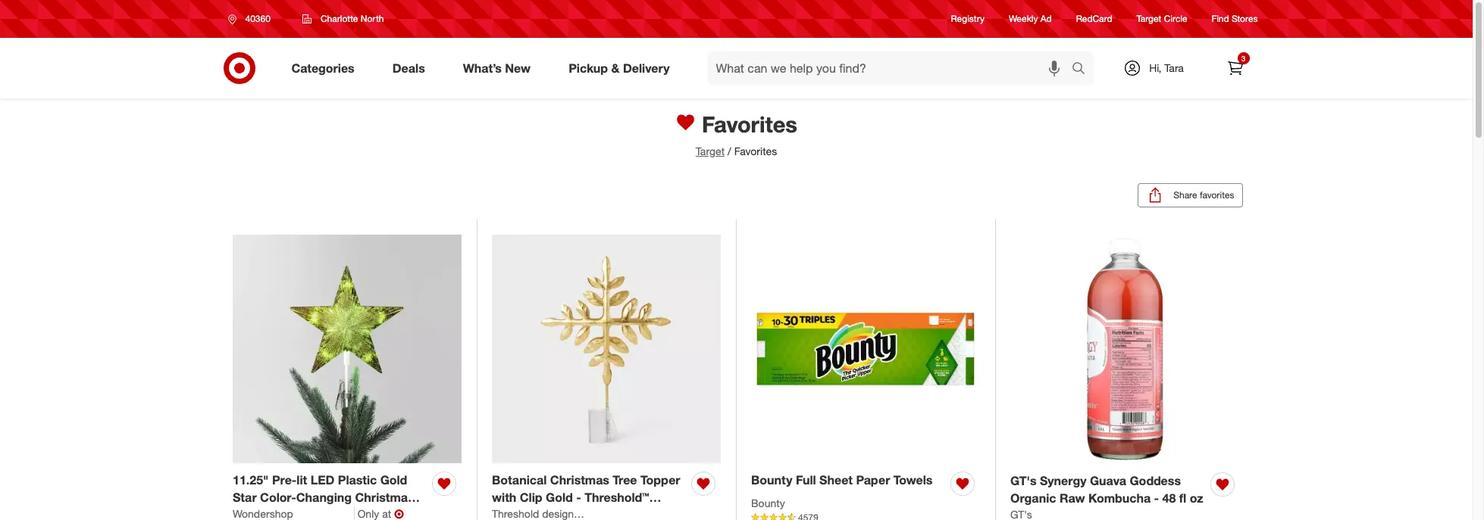 Task type: locate. For each thing, give the bounding box(es) containing it.
weekly ad
[[1009, 13, 1052, 25]]

11.25" pre-lit led plastic gold star color-changing christmas tree topper - wondershop™
[[233, 473, 414, 521]]

at
[[382, 508, 391, 521]]

new
[[505, 60, 531, 75]]

tree up the threshold™
[[613, 473, 637, 488]]

1 mcgee from the left
[[617, 508, 658, 521]]

designed
[[492, 508, 545, 521], [542, 508, 586, 521]]

0 vertical spatial target
[[1137, 13, 1162, 25]]

botanical christmas tree topper with clip gold - threshold™ designed with studio mcgee image
[[492, 235, 721, 464], [492, 235, 721, 464]]

christmas up at
[[355, 491, 414, 506]]

favorites up target / favorites
[[696, 111, 797, 138]]

-
[[576, 491, 581, 506], [1154, 491, 1159, 506], [304, 508, 309, 521]]

- left 48
[[1154, 491, 1159, 506]]

1 horizontal spatial with
[[548, 508, 573, 521]]

tree
[[613, 473, 637, 488], [233, 508, 257, 521]]

sheet
[[819, 473, 853, 488]]

3 link
[[1219, 52, 1252, 85]]

2 bounty from the top
[[751, 497, 785, 510]]

tree down star
[[233, 508, 257, 521]]

1 horizontal spatial gold
[[546, 491, 573, 506]]

0 vertical spatial bounty
[[751, 473, 793, 488]]

gold up threshold designed w/studio mcgee link
[[546, 491, 573, 506]]

11.25" pre-lit led plastic gold star color-changing christmas tree topper - wondershop™ image
[[233, 235, 462, 464], [233, 235, 462, 464]]

topper down color-
[[260, 508, 300, 521]]

clip
[[520, 491, 542, 506]]

1 vertical spatial tree
[[233, 508, 257, 521]]

0 horizontal spatial target
[[696, 145, 725, 158]]

charlotte north
[[321, 13, 384, 24]]

1 vertical spatial christmas
[[355, 491, 414, 506]]

circle
[[1164, 13, 1188, 25]]

gold up at
[[380, 473, 407, 488]]

1 vertical spatial target
[[696, 145, 725, 158]]

favorites right /
[[734, 145, 777, 158]]

48
[[1162, 491, 1176, 506]]

- inside botanical christmas tree topper with clip gold - threshold™ designed with studio mcgee
[[576, 491, 581, 506]]

1 horizontal spatial -
[[576, 491, 581, 506]]

topper inside botanical christmas tree topper with clip gold - threshold™ designed with studio mcgee
[[640, 473, 680, 488]]

tree inside 11.25" pre-lit led plastic gold star color-changing christmas tree topper - wondershop™
[[233, 508, 257, 521]]

0 horizontal spatial tree
[[233, 508, 257, 521]]

- for 48
[[1154, 491, 1159, 506]]

target inside 'target circle' link
[[1137, 13, 1162, 25]]

bounty
[[751, 473, 793, 488], [751, 497, 785, 510]]

- up threshold designed w/studio mcgee link
[[576, 491, 581, 506]]

bounty full sheet paper towels
[[751, 473, 933, 488]]

with
[[492, 491, 516, 506], [548, 508, 573, 521]]

0 vertical spatial tree
[[613, 473, 637, 488]]

40360 button
[[218, 5, 286, 33]]

bounty full sheet paper towels link
[[751, 472, 933, 490]]

0 horizontal spatial -
[[304, 508, 309, 521]]

only
[[358, 508, 379, 521]]

wondershop
[[233, 508, 293, 521]]

share
[[1174, 190, 1197, 201]]

christmas up threshold designed w/studio mcgee link
[[550, 473, 609, 488]]

0 vertical spatial gold
[[380, 473, 407, 488]]

target
[[1137, 13, 1162, 25], [696, 145, 725, 158]]

1 horizontal spatial christmas
[[550, 473, 609, 488]]

1 horizontal spatial tree
[[613, 473, 637, 488]]

target left circle
[[1137, 13, 1162, 25]]

deals
[[392, 60, 425, 75]]

what's new
[[463, 60, 531, 75]]

led
[[311, 473, 335, 488]]

christmas
[[550, 473, 609, 488], [355, 491, 414, 506]]

threshold
[[492, 508, 539, 521]]

find stores
[[1212, 13, 1258, 25]]

1 vertical spatial favorites
[[734, 145, 777, 158]]

gt's synergy guava goddess organic raw kombucha - 48 fl oz image
[[1010, 235, 1240, 464], [1010, 235, 1240, 464]]

bounty inside "link"
[[751, 473, 793, 488]]

&
[[611, 60, 620, 75]]

0 horizontal spatial gold
[[380, 473, 407, 488]]

1 vertical spatial bounty
[[751, 497, 785, 510]]

1 designed from the left
[[492, 508, 545, 521]]

deals link
[[380, 52, 444, 85]]

gt's
[[1010, 474, 1037, 489]]

bounty full sheet paper towels image
[[751, 235, 980, 464], [751, 235, 980, 464]]

gold
[[380, 473, 407, 488], [546, 491, 573, 506]]

hi,
[[1149, 61, 1162, 74]]

1 vertical spatial topper
[[260, 508, 300, 521]]

favorites
[[696, 111, 797, 138], [734, 145, 777, 158]]

goddess
[[1130, 474, 1181, 489]]

topper up the threshold™
[[640, 473, 680, 488]]

christmas inside 11.25" pre-lit led plastic gold star color-changing christmas tree topper - wondershop™
[[355, 491, 414, 506]]

bounty link
[[751, 497, 785, 512]]

only at
[[358, 508, 391, 521]]

target left /
[[696, 145, 725, 158]]

categories link
[[279, 52, 373, 85]]

- down changing at the left
[[304, 508, 309, 521]]

0 horizontal spatial christmas
[[355, 491, 414, 506]]

0 vertical spatial topper
[[640, 473, 680, 488]]

1 horizontal spatial topper
[[640, 473, 680, 488]]

1 horizontal spatial target
[[1137, 13, 1162, 25]]

bounty for bounty full sheet paper towels
[[751, 473, 793, 488]]

gt's synergy guava goddess organic raw kombucha - 48 fl oz link
[[1010, 473, 1205, 508]]

2 designed from the left
[[542, 508, 586, 521]]

topper inside 11.25" pre-lit led plastic gold star color-changing christmas tree topper - wondershop™
[[260, 508, 300, 521]]

w/studio
[[589, 508, 631, 521]]

2 horizontal spatial -
[[1154, 491, 1159, 506]]

2 mcgee from the left
[[634, 508, 669, 521]]

1 vertical spatial gold
[[546, 491, 573, 506]]

synergy
[[1040, 474, 1087, 489]]

share favorites button
[[1138, 184, 1243, 208]]

- inside gt's synergy guava goddess organic raw kombucha - 48 fl oz
[[1154, 491, 1159, 506]]

hi, tara
[[1149, 61, 1184, 74]]

christmas inside botanical christmas tree topper with clip gold - threshold™ designed with studio mcgee
[[550, 473, 609, 488]]

0 vertical spatial christmas
[[550, 473, 609, 488]]

0 vertical spatial with
[[492, 491, 516, 506]]

topper
[[640, 473, 680, 488], [260, 508, 300, 521]]

0 horizontal spatial topper
[[260, 508, 300, 521]]

full
[[796, 473, 816, 488]]

mcgee
[[617, 508, 658, 521], [634, 508, 669, 521]]

What can we help you find? suggestions appear below search field
[[707, 52, 1075, 85]]

tara
[[1165, 61, 1184, 74]]

1 bounty from the top
[[751, 473, 793, 488]]

ad
[[1041, 13, 1052, 25]]

registry link
[[951, 12, 985, 25]]



Task type: describe. For each thing, give the bounding box(es) containing it.
towels
[[894, 473, 933, 488]]

pickup
[[569, 60, 608, 75]]

find
[[1212, 13, 1229, 25]]

mcgee inside botanical christmas tree topper with clip gold - threshold™ designed with studio mcgee
[[617, 508, 658, 521]]

studio
[[576, 508, 613, 521]]

11.25"
[[233, 473, 269, 488]]

what's new link
[[450, 52, 550, 85]]

0 vertical spatial favorites
[[696, 111, 797, 138]]

charlotte
[[321, 13, 358, 24]]

gt's synergy guava goddess organic raw kombucha - 48 fl oz
[[1010, 474, 1203, 506]]

target circle
[[1137, 13, 1188, 25]]

what's
[[463, 60, 502, 75]]

star
[[233, 491, 257, 506]]

pickup & delivery link
[[556, 52, 689, 85]]

target circle link
[[1137, 12, 1188, 25]]

designed inside botanical christmas tree topper with clip gold - threshold™ designed with studio mcgee
[[492, 508, 545, 521]]

find stores link
[[1212, 12, 1258, 25]]

weekly ad link
[[1009, 12, 1052, 25]]

search button
[[1065, 52, 1101, 88]]

oz
[[1190, 491, 1203, 506]]

threshold designed w/studio mcgee link
[[492, 507, 669, 521]]

raw
[[1060, 491, 1085, 506]]

tree inside botanical christmas tree topper with clip gold - threshold™ designed with studio mcgee
[[613, 473, 637, 488]]

weekly
[[1009, 13, 1038, 25]]

/
[[728, 145, 731, 158]]

threshold™
[[585, 491, 649, 506]]

target for target / favorites
[[696, 145, 725, 158]]

guava
[[1090, 474, 1126, 489]]

share favorites
[[1174, 190, 1234, 201]]

delivery
[[623, 60, 670, 75]]

fl
[[1179, 491, 1187, 506]]

changing
[[296, 491, 352, 506]]

40360
[[245, 13, 271, 24]]

favorites
[[1200, 190, 1234, 201]]

search
[[1065, 62, 1101, 77]]

redcard link
[[1076, 12, 1112, 25]]

target link
[[696, 145, 725, 158]]

redcard
[[1076, 13, 1112, 25]]

north
[[361, 13, 384, 24]]

botanical
[[492, 473, 547, 488]]

lit
[[297, 473, 307, 488]]

target / favorites
[[696, 145, 777, 158]]

gold inside 11.25" pre-lit led plastic gold star color-changing christmas tree topper - wondershop™
[[380, 473, 407, 488]]

- inside 11.25" pre-lit led plastic gold star color-changing christmas tree topper - wondershop™
[[304, 508, 309, 521]]

organic
[[1010, 491, 1056, 506]]

stores
[[1232, 13, 1258, 25]]

color-
[[260, 491, 296, 506]]

pickup & delivery
[[569, 60, 670, 75]]

botanical christmas tree topper with clip gold - threshold™ designed with studio mcgee
[[492, 473, 680, 521]]

wondershop link
[[233, 507, 355, 521]]

11.25" pre-lit led plastic gold star color-changing christmas tree topper - wondershop™ link
[[233, 472, 426, 521]]

registry
[[951, 13, 985, 25]]

3
[[1241, 54, 1246, 63]]

target for target circle
[[1137, 13, 1162, 25]]

charlotte north button
[[293, 5, 394, 33]]

- for threshold™
[[576, 491, 581, 506]]

wondershop™
[[312, 508, 391, 521]]

kombucha
[[1089, 491, 1151, 506]]

categories
[[291, 60, 355, 75]]

pre-
[[272, 473, 297, 488]]

1 vertical spatial with
[[548, 508, 573, 521]]

threshold designed w/studio mcgee
[[492, 508, 669, 521]]

botanical christmas tree topper with clip gold - threshold™ designed with studio mcgee link
[[492, 472, 685, 521]]

gold inside botanical christmas tree topper with clip gold - threshold™ designed with studio mcgee
[[546, 491, 573, 506]]

0 horizontal spatial with
[[492, 491, 516, 506]]

bounty for bounty
[[751, 497, 785, 510]]

plastic
[[338, 473, 377, 488]]

paper
[[856, 473, 890, 488]]



Task type: vqa. For each thing, say whether or not it's contained in the screenshot.
'Stores' at right
yes



